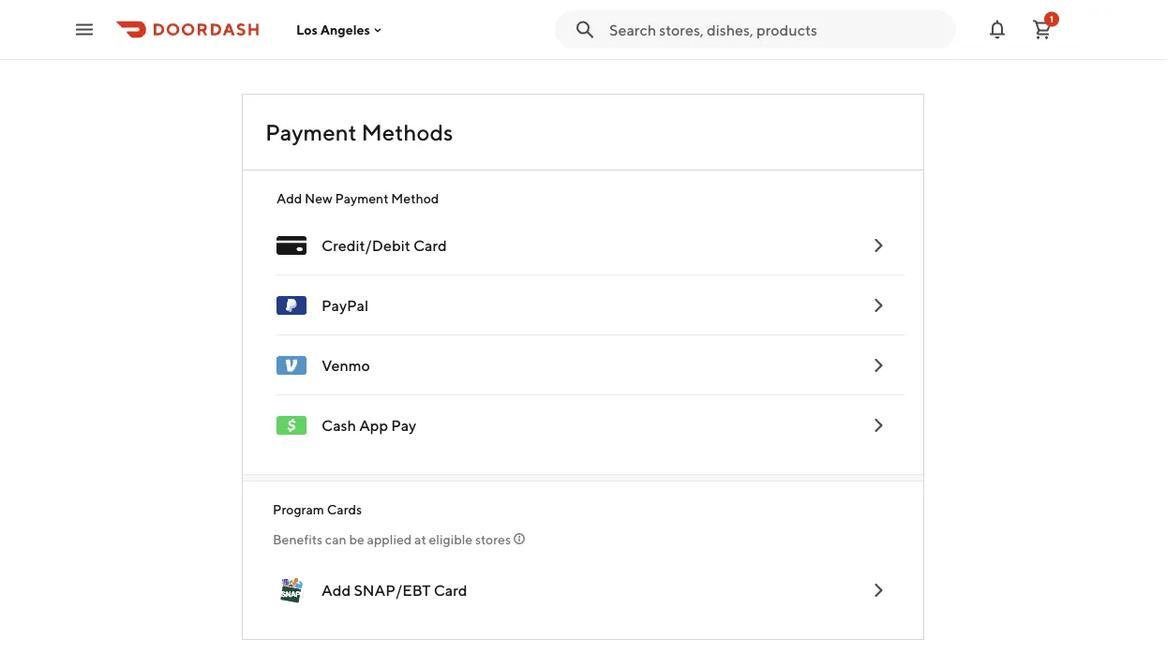Task type: locate. For each thing, give the bounding box(es) containing it.
add for add snap/ebt card
[[322, 582, 351, 600]]

payment right new
[[335, 191, 389, 206]]

credit/debit card
[[322, 237, 447, 255]]

add
[[277, 191, 302, 206], [322, 582, 351, 600]]

add right add snap/ebt card image
[[322, 582, 351, 600]]

4 add new payment method image from the top
[[868, 580, 890, 602]]

card down eligible
[[434, 582, 468, 600]]

benefits can be applied at eligible stores
[[273, 532, 511, 548]]

cash
[[322, 417, 356, 435]]

paypal
[[322, 297, 369, 315]]

card
[[414, 237, 447, 255], [434, 582, 468, 600]]

1 vertical spatial add
[[322, 582, 351, 600]]

1 horizontal spatial add
[[322, 582, 351, 600]]

payment
[[265, 119, 357, 145], [335, 191, 389, 206]]

payment methods
[[265, 119, 453, 145]]

0 vertical spatial add
[[277, 191, 302, 206]]

menu containing credit/debit card
[[262, 189, 905, 456]]

can
[[325, 532, 347, 548]]

notification bell image
[[987, 18, 1009, 41]]

stores
[[475, 532, 511, 548]]

angeles
[[321, 22, 370, 37]]

menu
[[262, 189, 905, 456]]

0 vertical spatial card
[[414, 237, 447, 255]]

1 button
[[1024, 11, 1062, 48]]

1
[[1050, 14, 1054, 24]]

add new payment method image for card
[[868, 234, 890, 257]]

0 horizontal spatial add
[[277, 191, 302, 206]]

add for add new payment method
[[277, 191, 302, 206]]

add new payment method image for app
[[868, 415, 890, 437]]

1 items, open order cart image
[[1032, 18, 1054, 41]]

3 add new payment method image from the top
[[868, 415, 890, 437]]

payment up new
[[265, 119, 357, 145]]

card down the method
[[414, 237, 447, 255]]

1 vertical spatial card
[[434, 582, 468, 600]]

benefits
[[273, 532, 323, 548]]

1 add new payment method image from the top
[[868, 234, 890, 257]]

benefits can be applied at eligible stores button
[[273, 531, 894, 550]]

add new payment method image
[[868, 234, 890, 257], [868, 355, 890, 377], [868, 415, 890, 437], [868, 580, 890, 602]]

at
[[415, 532, 426, 548]]

add inside menu
[[277, 191, 302, 206]]

snap/ebt
[[354, 582, 431, 600]]

pay
[[391, 417, 417, 435]]

los angeles button
[[296, 22, 385, 37]]

program
[[273, 502, 324, 518]]

add left new
[[277, 191, 302, 206]]



Task type: vqa. For each thing, say whether or not it's contained in the screenshot.
the New
yes



Task type: describe. For each thing, give the bounding box(es) containing it.
new
[[305, 191, 333, 206]]

methods
[[362, 119, 453, 145]]

1 vertical spatial payment
[[335, 191, 389, 206]]

open menu image
[[73, 18, 96, 41]]

applied
[[367, 532, 412, 548]]

cards
[[327, 502, 362, 518]]

venmo
[[322, 357, 370, 375]]

credit/debit
[[322, 237, 411, 255]]

add new payment method image
[[868, 294, 890, 317]]

cash app pay
[[322, 417, 417, 435]]

method
[[391, 191, 439, 206]]

add new payment method
[[277, 191, 439, 206]]

be
[[349, 532, 365, 548]]

add snap/ebt card
[[322, 582, 468, 600]]

eligible
[[429, 532, 473, 548]]

program cards
[[273, 502, 362, 518]]

add snap/ebt card image
[[277, 576, 307, 606]]

los
[[296, 22, 318, 37]]

show menu image
[[277, 231, 307, 261]]

add new payment method image for snap/ebt
[[868, 580, 890, 602]]

0 vertical spatial payment
[[265, 119, 357, 145]]

Store search: begin typing to search for stores available on DoorDash text field
[[610, 19, 945, 40]]

app
[[359, 417, 388, 435]]

2 add new payment method image from the top
[[868, 355, 890, 377]]

los angeles
[[296, 22, 370, 37]]



